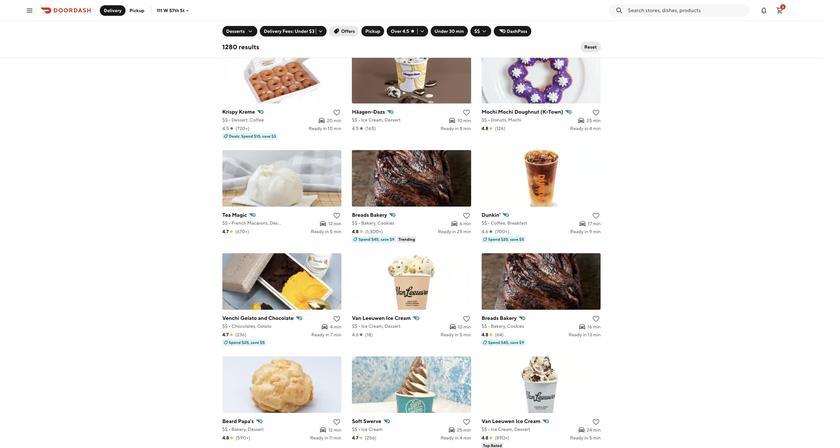 Task type: describe. For each thing, give the bounding box(es) containing it.
1 horizontal spatial 10
[[458, 118, 463, 123]]

chocolates,
[[232, 324, 257, 329]]

fees:
[[283, 29, 294, 34]]

in for (720+)
[[323, 126, 327, 131]]

• for (18)
[[359, 324, 361, 329]]

$$ for (18)
[[352, 324, 358, 329]]

reset
[[585, 44, 597, 50]]

8
[[460, 126, 463, 131]]

(670+)
[[236, 229, 249, 235]]

under inside button
[[435, 29, 448, 34]]

häagen-
[[352, 109, 374, 115]]

reset button
[[581, 42, 601, 52]]

12 min for tea magic
[[329, 221, 342, 227]]

venchi
[[223, 315, 239, 322]]

16
[[588, 325, 593, 330]]

bakery, for (64)
[[491, 324, 507, 329]]

click to add this store to your saved list image for krispy kreme
[[333, 109, 341, 117]]

4.5 for häagen-dazs
[[352, 126, 359, 131]]

4 for (126)
[[590, 126, 593, 131]]

$$ • ice cream, dessert for (165)
[[352, 117, 401, 123]]

ready in 4 min for mochi mochi doughnut (k-town)
[[571, 126, 601, 131]]

breads for (64)
[[482, 315, 499, 322]]

tea
[[223, 212, 231, 218]]

Store search: begin typing to search for stores available on DoorDash text field
[[629, 7, 746, 14]]

1 vertical spatial $3
[[272, 134, 276, 139]]

spend down (236)
[[229, 340, 241, 345]]

• for (720+)
[[229, 117, 231, 123]]

• for (1,300+)
[[359, 221, 361, 226]]

ready for (256)
[[441, 436, 454, 441]]

(18)
[[366, 333, 373, 338]]

results
[[239, 43, 260, 51]]

1 vertical spatial spend $45, save $9
[[489, 340, 525, 345]]

4 min
[[330, 325, 342, 330]]

$30,
[[502, 31, 510, 36]]

breads bakery for (64)
[[482, 315, 517, 322]]

offers
[[341, 29, 355, 34]]

breakfast
[[508, 221, 528, 226]]

(256)
[[365, 436, 377, 441]]

(165)
[[366, 126, 376, 131]]

1 vertical spatial 10
[[328, 126, 333, 131]]

9
[[590, 229, 593, 235]]

1 horizontal spatial 17
[[589, 221, 593, 227]]

in for (256)
[[455, 436, 459, 441]]

$$ • ice cream, dessert for (18)
[[352, 324, 401, 329]]

doughnut
[[515, 109, 540, 115]]

0 vertical spatial 17
[[459, 15, 463, 20]]

111 w 57th st
[[157, 8, 185, 13]]

$$ inside button
[[475, 29, 480, 34]]

delivery fees: under $3
[[264, 29, 315, 34]]

$$ button
[[471, 26, 492, 37]]

12 min for van leeuwen ice cream
[[459, 325, 472, 330]]

cookies for (1,300+)
[[378, 221, 395, 226]]

krispy
[[223, 109, 238, 115]]

st
[[180, 8, 185, 13]]

12 for beard papa's
[[329, 428, 333, 433]]

spend $30, save $5
[[489, 31, 525, 36]]

in for (700+)
[[585, 229, 589, 235]]

2 items, open order cart image
[[777, 6, 784, 14]]

delivery button
[[100, 5, 126, 16]]

trending
[[399, 237, 416, 242]]

6 min
[[460, 221, 472, 227]]

16 min
[[588, 325, 601, 330]]

click to add this store to your saved list image for (890+)
[[593, 419, 601, 427]]

ready in 25 min
[[438, 229, 472, 235]]

ready for (590+)
[[310, 436, 324, 441]]

chocolate
[[269, 315, 294, 322]]

$$ for (670+)
[[223, 221, 228, 226]]

$$ • coffee, breakfast
[[482, 221, 528, 226]]

deals: spend $15, save $3
[[229, 134, 276, 139]]

cream, for (165)
[[369, 117, 384, 123]]

$$ for (126)
[[482, 117, 488, 123]]

french
[[232, 221, 246, 226]]

papa's
[[238, 419, 254, 425]]

$$ for (165)
[[352, 117, 358, 123]]

4.8 for (590+)
[[223, 436, 229, 441]]

spend down "(64)"
[[489, 340, 501, 345]]

• for (64)
[[488, 324, 490, 329]]

krispy kreme
[[223, 109, 255, 115]]

in for (18)
[[455, 333, 459, 338]]

ready for (64)
[[569, 333, 583, 338]]

delivery for delivery fees: under $3
[[264, 29, 282, 34]]

(126)
[[495, 126, 506, 131]]

deals:
[[229, 134, 240, 139]]

and
[[258, 315, 268, 322]]

breads for (1,300+)
[[352, 212, 369, 218]]

$$ • chocolates, gelato
[[223, 324, 272, 329]]

24 min
[[587, 428, 601, 433]]

0 horizontal spatial gelato
[[241, 315, 257, 322]]

mochi mochi doughnut (k-town)
[[482, 109, 564, 115]]

dunkin'
[[482, 212, 501, 218]]

0 horizontal spatial $9
[[390, 237, 395, 242]]

beard papa's
[[223, 419, 254, 425]]

click to add this store to your saved list image for (700+)
[[593, 212, 601, 220]]

1 vertical spatial desserts
[[270, 221, 288, 226]]

$5 for dunkin'
[[520, 237, 525, 242]]

1 horizontal spatial $9
[[520, 340, 525, 345]]

11
[[330, 436, 333, 441]]

cream for (18)
[[395, 315, 411, 322]]

in for (670+)
[[325, 229, 329, 235]]

häagen-dazs
[[352, 109, 385, 115]]

bakery, for (1,300+)
[[362, 221, 377, 226]]

$$ • ice cream
[[352, 427, 383, 433]]

macarons,
[[247, 221, 269, 226]]

in for (590+)
[[325, 436, 329, 441]]

$$ • french macarons, desserts
[[223, 221, 288, 226]]

spend down (451)
[[489, 31, 501, 36]]

open menu image
[[26, 6, 34, 14]]

3 button
[[774, 4, 787, 17]]

dazs
[[374, 109, 385, 115]]

4.6 for dunkin'
[[482, 229, 489, 235]]

0 vertical spatial 25 min
[[587, 15, 601, 20]]

$$ • dessert, coffee
[[223, 117, 264, 123]]

24
[[587, 428, 593, 433]]

desserts button
[[223, 26, 257, 37]]

over 4.5
[[391, 29, 410, 34]]

(1,300+)
[[366, 229, 383, 235]]

1 vertical spatial pickup
[[366, 29, 381, 34]]

$$ for (890+)
[[482, 427, 488, 433]]

cream for (890+)
[[525, 419, 541, 425]]

(590+)
[[236, 436, 250, 441]]

ice for (165)
[[362, 117, 368, 123]]

offers button
[[330, 26, 359, 37]]

(910+)
[[365, 23, 379, 28]]

57th
[[169, 8, 179, 13]]

in for (165)
[[455, 126, 459, 131]]

• for (256)
[[359, 427, 361, 433]]

10 min
[[458, 118, 472, 123]]

coffee
[[250, 117, 264, 123]]

mochi up donuts,
[[482, 109, 497, 115]]

0 horizontal spatial 17 min
[[459, 15, 472, 20]]

0 vertical spatial $3
[[309, 29, 315, 34]]

spend $25, save $5 for venchi gelato and chocolate
[[229, 340, 265, 345]]

soft swerve
[[352, 419, 382, 425]]

0 vertical spatial $5
[[520, 31, 525, 36]]

click to add this store to your saved list image for (1,300+)
[[463, 212, 471, 220]]

6
[[460, 221, 463, 227]]

ready for (910+)
[[439, 23, 453, 28]]

0 horizontal spatial pickup button
[[126, 5, 148, 16]]

(177)
[[236, 23, 246, 28]]

$$ for (236)
[[223, 324, 228, 329]]

0 vertical spatial spend $45, save $9
[[359, 237, 395, 242]]

click to add this store to your saved list image for (18)
[[463, 315, 471, 323]]

beard
[[223, 419, 237, 425]]

0 horizontal spatial cream
[[369, 427, 383, 433]]

spend down (1,300+)
[[359, 237, 371, 242]]

7
[[331, 333, 333, 338]]

5 for (18)
[[460, 333, 463, 338]]

cream, for (890+)
[[499, 427, 514, 433]]

• for (670+)
[[229, 221, 231, 226]]



Task type: vqa. For each thing, say whether or not it's contained in the screenshot.


Task type: locate. For each thing, give the bounding box(es) containing it.
17 up ready in 12 min at the right of the page
[[459, 15, 463, 20]]

$45, down "(64)"
[[502, 340, 510, 345]]

0 horizontal spatial van
[[352, 315, 362, 322]]

ready for (165)
[[441, 126, 454, 131]]

30
[[449, 29, 455, 34]]

mochi up $$ • donuts, mochi on the right
[[499, 109, 514, 115]]

0 vertical spatial $45,
[[372, 237, 380, 242]]

(890+)
[[495, 436, 510, 441]]

0 horizontal spatial 4.6
[[352, 333, 359, 338]]

1 vertical spatial $$ • ice cream, dessert
[[352, 324, 401, 329]]

2 vertical spatial $$ • ice cream, dessert
[[482, 427, 531, 433]]

10
[[458, 118, 463, 123], [328, 126, 333, 131]]

20 min up ready in 10 min
[[327, 118, 342, 123]]

under left '30' on the right top of the page
[[435, 29, 448, 34]]

(236)
[[236, 333, 247, 338]]

1 vertical spatial cream,
[[369, 324, 384, 329]]

1 vertical spatial $5
[[520, 237, 525, 242]]

$5
[[520, 31, 525, 36], [520, 237, 525, 242], [260, 340, 265, 345]]

click to add this store to your saved list image up 10 min
[[463, 109, 471, 117]]

bakery
[[370, 212, 387, 218], [500, 315, 517, 322]]

w
[[163, 8, 168, 13]]

4.5 inside button
[[403, 29, 410, 34]]

ready for (890+)
[[571, 436, 584, 441]]

1 20 min from the top
[[327, 15, 342, 20]]

ready for (126)
[[571, 126, 584, 131]]

0 horizontal spatial spend $25, save $5
[[229, 340, 265, 345]]

• for (890+)
[[488, 427, 490, 433]]

gelato
[[241, 315, 257, 322], [258, 324, 272, 329]]

1 vertical spatial 12 min
[[459, 325, 472, 330]]

$$ • bakery, cookies for (64)
[[482, 324, 525, 329]]

1 vertical spatial leeuwen
[[493, 419, 515, 425]]

111
[[157, 8, 163, 13]]

4.8 for (1,300+)
[[352, 229, 359, 235]]

0 vertical spatial 4.6
[[482, 229, 489, 235]]

0 vertical spatial van
[[352, 315, 362, 322]]

leeuwen for (18)
[[363, 315, 385, 322]]

0 vertical spatial desserts
[[226, 29, 245, 34]]

1 vertical spatial 17
[[589, 221, 593, 227]]

$45,
[[372, 237, 380, 242], [502, 340, 510, 345]]

2 vertical spatial bakery,
[[232, 427, 247, 433]]

1 vertical spatial gelato
[[258, 324, 272, 329]]

$3 right fees:
[[309, 29, 315, 34]]

4.5 left (165)
[[352, 126, 359, 131]]

van leeuwen ice cream up (890+) at the right of page
[[482, 419, 541, 425]]

2 20 from the top
[[327, 118, 333, 123]]

4.5 for krispy kreme
[[223, 126, 229, 131]]

tea magic
[[223, 212, 247, 218]]

ready for (1,300+)
[[438, 229, 452, 235]]

pickup down (910+)
[[366, 29, 381, 34]]

1 vertical spatial ready in 4 min
[[571, 126, 601, 131]]

van for 4.6
[[352, 315, 362, 322]]

0 horizontal spatial spend $45, save $9
[[359, 237, 395, 242]]

click to add this store to your saved list image for (590+)
[[333, 419, 341, 427]]

1 horizontal spatial $3
[[309, 29, 315, 34]]

dessert for 4.6
[[385, 324, 401, 329]]

1 horizontal spatial pickup button
[[362, 26, 385, 37]]

$$ • donuts, mochi
[[482, 117, 522, 123]]

$45, down (1,300+)
[[372, 237, 380, 242]]

cream,
[[369, 117, 384, 123], [369, 324, 384, 329], [499, 427, 514, 433]]

under
[[295, 29, 308, 34], [435, 29, 448, 34]]

over
[[391, 29, 402, 34]]

click to add this store to your saved list image for venchi gelato and chocolate
[[333, 315, 341, 323]]

4.8 left (890+) at the right of page
[[482, 436, 489, 441]]

notification bell image
[[761, 6, 769, 14]]

$$ • bakery, cookies up "(64)"
[[482, 324, 525, 329]]

van leeuwen ice cream
[[352, 315, 411, 322], [482, 419, 541, 425]]

bakery, for (590+)
[[232, 427, 247, 433]]

0 horizontal spatial 4.5
[[223, 126, 229, 131]]

dessert,
[[232, 117, 249, 123]]

2 20 min from the top
[[327, 118, 342, 123]]

• for (165)
[[359, 117, 361, 123]]

0 vertical spatial delivery
[[104, 8, 122, 13]]

1 horizontal spatial bakery
[[500, 315, 517, 322]]

ready in 9 min
[[571, 229, 601, 235]]

$5 down $$ • chocolates, gelato
[[260, 340, 265, 345]]

1 horizontal spatial breads bakery
[[482, 315, 517, 322]]

1 horizontal spatial gelato
[[258, 324, 272, 329]]

• for (126)
[[488, 117, 490, 123]]

25 min for mochi mochi doughnut (k-town)
[[587, 118, 601, 123]]

4.8 for (64)
[[482, 333, 489, 338]]

0 vertical spatial 10
[[458, 118, 463, 123]]

1 horizontal spatial 5
[[460, 333, 463, 338]]

0 vertical spatial breads bakery
[[352, 212, 387, 218]]

4.8 left (126)
[[482, 126, 489, 131]]

• for (700+)
[[488, 221, 490, 226]]

spend $25, save $5
[[489, 237, 525, 242], [229, 340, 265, 345]]

$25, for dunkin'
[[502, 237, 510, 242]]

0 horizontal spatial 17
[[459, 15, 463, 20]]

min inside button
[[456, 29, 464, 34]]

bakery for (1,300+)
[[370, 212, 387, 218]]

4 for (256)
[[460, 436, 463, 441]]

1 vertical spatial delivery
[[264, 29, 282, 34]]

ready for (670+)
[[311, 229, 325, 235]]

spend down '(700+)'
[[489, 237, 501, 242]]

cream, down dazs
[[369, 117, 384, 123]]

0 horizontal spatial $25,
[[242, 340, 250, 345]]

4.8 for (126)
[[482, 126, 489, 131]]

0 horizontal spatial delivery
[[104, 8, 122, 13]]

ready in 12 min
[[439, 23, 472, 28]]

1 horizontal spatial $$ • bakery, cookies
[[482, 324, 525, 329]]

20 min up offers button
[[327, 15, 342, 20]]

under 30 min
[[435, 29, 464, 34]]

venchi gelato and chocolate
[[223, 315, 294, 322]]

bakery, up "(64)"
[[491, 324, 507, 329]]

20 min
[[327, 15, 342, 20], [327, 118, 342, 123]]

town)
[[549, 109, 564, 115]]

0 vertical spatial cream
[[395, 315, 411, 322]]

$$ • ice cream, dessert for (890+)
[[482, 427, 531, 433]]

breads bakery up (1,300+)
[[352, 212, 387, 218]]

$$ for (700+)
[[482, 221, 488, 226]]

4.6 left '(700+)'
[[482, 229, 489, 235]]

click to add this store to your saved list image
[[593, 109, 601, 117], [333, 212, 341, 220], [463, 212, 471, 220], [593, 212, 601, 220], [463, 315, 471, 323], [333, 419, 341, 427], [463, 419, 471, 427], [593, 419, 601, 427]]

click to add this store to your saved list image
[[333, 109, 341, 117], [463, 109, 471, 117], [333, 315, 341, 323], [593, 315, 601, 323]]

breads bakery up "(64)"
[[482, 315, 517, 322]]

mochi
[[482, 109, 497, 115], [499, 109, 514, 115], [509, 117, 522, 123]]

4.8 left "(64)"
[[482, 333, 489, 338]]

click to add this store to your saved list image up 16 min
[[593, 315, 601, 323]]

ice for (18)
[[362, 324, 368, 329]]

gelato down and
[[258, 324, 272, 329]]

4.7 for venchi gelato and chocolate
[[223, 333, 229, 338]]

bakery, up (1,300+)
[[362, 221, 377, 226]]

4.8 for (890+)
[[482, 436, 489, 441]]

4.7 down tea
[[223, 229, 229, 235]]

1 vertical spatial breads bakery
[[482, 315, 517, 322]]

dashpass button
[[494, 26, 532, 37]]

ready in 8 min
[[441, 126, 472, 131]]

van
[[352, 315, 362, 322], [482, 419, 492, 425]]

pickup left 111
[[130, 8, 145, 13]]

desserts
[[226, 29, 245, 34], [270, 221, 288, 226]]

spend down (720+)
[[241, 134, 253, 139]]

0 horizontal spatial pickup
[[130, 8, 145, 13]]

1 horizontal spatial 17 min
[[589, 221, 601, 227]]

pickup button left 111
[[126, 5, 148, 16]]

1 horizontal spatial cream
[[395, 315, 411, 322]]

cream, for (18)
[[369, 324, 384, 329]]

min
[[334, 15, 342, 20], [464, 15, 472, 20], [594, 15, 601, 20], [334, 23, 342, 28], [464, 23, 472, 28], [456, 29, 464, 34], [334, 118, 342, 123], [464, 118, 472, 123], [594, 118, 601, 123], [334, 126, 342, 131], [464, 126, 472, 131], [594, 126, 601, 131], [334, 221, 342, 227], [464, 221, 472, 227], [594, 221, 601, 227], [334, 229, 342, 235], [464, 229, 472, 235], [594, 229, 601, 235], [334, 325, 342, 330], [464, 325, 472, 330], [594, 325, 601, 330], [334, 333, 342, 338], [464, 333, 472, 338], [594, 333, 601, 338], [334, 428, 342, 433], [464, 428, 472, 433], [594, 428, 601, 433], [334, 436, 342, 441], [464, 436, 472, 441], [594, 436, 601, 441]]

1 horizontal spatial $25,
[[502, 237, 510, 242]]

delivery
[[104, 8, 122, 13], [264, 29, 282, 34]]

1 vertical spatial $45,
[[502, 340, 510, 345]]

cream
[[395, 315, 411, 322], [525, 419, 541, 425], [369, 427, 383, 433]]

$25, for venchi gelato and chocolate
[[242, 340, 250, 345]]

$5 right $30,
[[520, 31, 525, 36]]

save
[[511, 31, 519, 36], [263, 134, 271, 139], [381, 237, 389, 242], [511, 237, 519, 242], [251, 340, 259, 345], [511, 340, 519, 345]]

0 horizontal spatial $$ • bakery, cookies
[[352, 221, 395, 226]]

ready in 10 min
[[309, 126, 342, 131]]

0 horizontal spatial under
[[295, 29, 308, 34]]

2 horizontal spatial bakery,
[[491, 324, 507, 329]]

in for (890+)
[[585, 436, 589, 441]]

van leeuwen ice cream up "(18)"
[[352, 315, 411, 322]]

leeuwen up (890+) at the right of page
[[493, 419, 515, 425]]

$$ for (590+)
[[223, 427, 228, 433]]

2 horizontal spatial ready in 5 min
[[571, 436, 601, 441]]

desserts right the 'macarons,'
[[270, 221, 288, 226]]

van leeuwen ice cream for (890+)
[[482, 419, 541, 425]]

$$ for (720+)
[[223, 117, 228, 123]]

mochi down mochi mochi doughnut (k-town)
[[509, 117, 522, 123]]

12 for van leeuwen ice cream
[[459, 325, 463, 330]]

click to add this store to your saved list image for (126)
[[593, 109, 601, 117]]

1 horizontal spatial 4.5
[[352, 126, 359, 131]]

$3
[[309, 29, 315, 34], [272, 134, 276, 139]]

desserts inside 'button'
[[226, 29, 245, 34]]

2 vertical spatial ready in 4 min
[[441, 436, 472, 441]]

4.6 for van leeuwen ice cream
[[352, 333, 359, 338]]

0 vertical spatial cream,
[[369, 117, 384, 123]]

cream, up "(18)"
[[369, 324, 384, 329]]

spend $25, save $5 for dunkin'
[[489, 237, 525, 242]]

1 horizontal spatial ready in 5 min
[[441, 333, 472, 338]]

$5 for venchi gelato and chocolate
[[260, 340, 265, 345]]

1 horizontal spatial leeuwen
[[493, 419, 515, 425]]

0 vertical spatial bakery,
[[362, 221, 377, 226]]

in for (126)
[[585, 126, 589, 131]]

0 horizontal spatial $45,
[[372, 237, 380, 242]]

0 vertical spatial 20 min
[[327, 15, 342, 20]]

in for (64)
[[584, 333, 587, 338]]

leeuwen
[[363, 315, 385, 322], [493, 419, 515, 425]]

1 vertical spatial 20
[[327, 118, 333, 123]]

spend $25, save $5 down (236)
[[229, 340, 265, 345]]

4.8
[[223, 23, 229, 28], [482, 23, 489, 28], [482, 126, 489, 131], [352, 229, 359, 235], [482, 333, 489, 338], [223, 436, 229, 441], [482, 436, 489, 441]]

0 horizontal spatial ready in 4 min
[[311, 23, 342, 28]]

pickup button
[[126, 5, 148, 16], [362, 26, 385, 37]]

4.8 for (451)
[[482, 23, 489, 28]]

ready in 5 min for (18)
[[441, 333, 472, 338]]

in for (236)
[[326, 333, 330, 338]]

0 vertical spatial gelato
[[241, 315, 257, 322]]

0 vertical spatial $9
[[390, 237, 395, 242]]

$15,
[[254, 134, 262, 139]]

ready for (177)
[[311, 23, 325, 28]]

17
[[459, 15, 463, 20], [589, 221, 593, 227]]

0 vertical spatial $25,
[[502, 237, 510, 242]]

bakery up (1,300+)
[[370, 212, 387, 218]]

2 vertical spatial cream
[[369, 427, 383, 433]]

click to add this store to your saved list image for häagen-dazs
[[463, 109, 471, 117]]

over 4.5 button
[[387, 26, 428, 37]]

1280 results
[[223, 43, 260, 51]]

ready for (18)
[[441, 333, 454, 338]]

111 w 57th st button
[[157, 8, 190, 13]]

1 20 from the top
[[327, 15, 333, 20]]

4.7 left (236)
[[223, 333, 229, 338]]

click to add this store to your saved list image up 4 min
[[333, 315, 341, 323]]

4.8 left (1,300+)
[[352, 229, 359, 235]]

swerve
[[364, 419, 382, 425]]

0 horizontal spatial bakery
[[370, 212, 387, 218]]

$25, down (236)
[[242, 340, 250, 345]]

$$ • ice cream, dessert
[[352, 117, 401, 123], [352, 324, 401, 329], [482, 427, 531, 433]]

$$ for (64)
[[482, 324, 488, 329]]

ready in 5 min
[[311, 229, 342, 235], [441, 333, 472, 338], [571, 436, 601, 441]]

(451)
[[495, 23, 506, 28]]

ready in 4 min for soft swerve
[[441, 436, 472, 441]]

in
[[326, 23, 329, 28], [454, 23, 458, 28], [323, 126, 327, 131], [455, 126, 459, 131], [585, 126, 589, 131], [325, 229, 329, 235], [453, 229, 456, 235], [585, 229, 589, 235], [326, 333, 330, 338], [455, 333, 459, 338], [584, 333, 587, 338], [325, 436, 329, 441], [455, 436, 459, 441], [585, 436, 589, 441]]

0 vertical spatial van leeuwen ice cream
[[352, 315, 411, 322]]

0 vertical spatial 17 min
[[459, 15, 472, 20]]

cookies
[[378, 221, 395, 226], [508, 324, 525, 329]]

4.7 for soft swerve
[[352, 436, 359, 441]]

spend $45, save $9 down (1,300+)
[[359, 237, 395, 242]]

desserts down the "(177)"
[[226, 29, 245, 34]]

• for (236)
[[229, 324, 231, 329]]

delivery for delivery
[[104, 8, 122, 13]]

dessert for 4.8
[[515, 427, 531, 433]]

1 vertical spatial $$ • bakery, cookies
[[482, 324, 525, 329]]

(700+)
[[495, 229, 510, 235]]

17 min up 9
[[589, 221, 601, 227]]

4.7 down $$ • ice cream
[[352, 436, 359, 441]]

4.8 left the "(177)"
[[223, 23, 229, 28]]

1 horizontal spatial van
[[482, 419, 492, 425]]

pickup button left "over" in the top left of the page
[[362, 26, 385, 37]]

12 min for beard papa's
[[329, 428, 342, 433]]

1 vertical spatial cream
[[525, 419, 541, 425]]

0 vertical spatial breads
[[352, 212, 369, 218]]

0 vertical spatial ready in 5 min
[[311, 229, 342, 235]]

ready in 7 min
[[312, 333, 342, 338]]

cream, up (890+) at the right of page
[[499, 427, 514, 433]]

under 30 min button
[[431, 26, 468, 37]]

under right fees:
[[295, 29, 308, 34]]

$9
[[390, 237, 395, 242], [520, 340, 525, 345]]

4.6
[[482, 229, 489, 235], [352, 333, 359, 338]]

ready in 13 min
[[569, 333, 601, 338]]

0 horizontal spatial desserts
[[226, 29, 245, 34]]

1 vertical spatial bakery
[[500, 315, 517, 322]]

delivery inside button
[[104, 8, 122, 13]]

1 vertical spatial pickup button
[[362, 26, 385, 37]]

breads up "(64)"
[[482, 315, 499, 322]]

0 horizontal spatial leeuwen
[[363, 315, 385, 322]]

bakery, down beard papa's
[[232, 427, 247, 433]]

4 for (177)
[[330, 23, 333, 28]]

1 vertical spatial spend $25, save $5
[[229, 340, 265, 345]]

in for (910+)
[[454, 23, 458, 28]]

4.7 for tea magic
[[223, 229, 229, 235]]

2 horizontal spatial 4.5
[[403, 29, 410, 34]]

4.7 up offers
[[352, 23, 359, 28]]

1 horizontal spatial breads
[[482, 315, 499, 322]]

12 min
[[329, 221, 342, 227], [459, 325, 472, 330], [329, 428, 342, 433]]

1 vertical spatial van leeuwen ice cream
[[482, 419, 541, 425]]

2 under from the left
[[435, 29, 448, 34]]

1 vertical spatial 25 min
[[587, 118, 601, 123]]

van for 4.8
[[482, 419, 492, 425]]

spend $45, save $9 down "(64)"
[[489, 340, 525, 345]]

0 vertical spatial ready in 4 min
[[311, 23, 342, 28]]

click to add this store to your saved list image up ready in 10 min
[[333, 109, 341, 117]]

donuts,
[[491, 117, 508, 123]]

gelato up $$ • chocolates, gelato
[[241, 315, 257, 322]]

20 up offers button
[[327, 15, 333, 20]]

soft
[[352, 419, 363, 425]]

4.8 down beard
[[223, 436, 229, 441]]

$$ • ice cream, dessert up (890+) at the right of page
[[482, 427, 531, 433]]

breads bakery
[[352, 212, 387, 218], [482, 315, 517, 322]]

ice for (256)
[[362, 427, 368, 433]]

17 min
[[459, 15, 472, 20], [589, 221, 601, 227]]

coffee,
[[491, 221, 507, 226]]

0 vertical spatial bakery
[[370, 212, 387, 218]]

magic
[[232, 212, 247, 218]]

1280
[[223, 43, 238, 51]]

click to add this store to your saved list image for (256)
[[463, 419, 471, 427]]

$5 down breakfast
[[520, 237, 525, 242]]

1 vertical spatial 17 min
[[589, 221, 601, 227]]

0 horizontal spatial ready in 5 min
[[311, 229, 342, 235]]

bakery up "(64)"
[[500, 315, 517, 322]]

bakery,
[[362, 221, 377, 226], [491, 324, 507, 329], [232, 427, 247, 433]]

1 vertical spatial van
[[482, 419, 492, 425]]

dessert
[[385, 117, 401, 123], [385, 324, 401, 329], [248, 427, 264, 433], [515, 427, 531, 433]]

$$ • ice cream, dessert up "(18)"
[[352, 324, 401, 329]]

4.8 left (451)
[[482, 23, 489, 28]]

4.5 up deals:
[[223, 126, 229, 131]]

0 vertical spatial pickup button
[[126, 5, 148, 16]]

ready in 5 min for (670+)
[[311, 229, 342, 235]]

kreme
[[239, 109, 255, 115]]

4.6 left "(18)"
[[352, 333, 359, 338]]

(720+)
[[236, 126, 250, 131]]

5 for (670+)
[[330, 229, 333, 235]]

leeuwen up "(18)"
[[363, 315, 385, 322]]

0 vertical spatial $$ • bakery, cookies
[[352, 221, 395, 226]]

$3 right the $15,
[[272, 134, 276, 139]]

13
[[588, 333, 593, 338]]

4
[[330, 23, 333, 28], [590, 126, 593, 131], [330, 325, 333, 330], [460, 436, 463, 441]]

2 vertical spatial 12 min
[[329, 428, 342, 433]]

20 up ready in 10 min
[[327, 118, 333, 123]]

1 vertical spatial 4.6
[[352, 333, 359, 338]]

1 under from the left
[[295, 29, 308, 34]]

4.5 right "over" in the top left of the page
[[403, 29, 410, 34]]

cookies for (64)
[[508, 324, 525, 329]]

17 min up ready in 12 min at the right of the page
[[459, 15, 472, 20]]

spend $45, save $9
[[359, 237, 395, 242], [489, 340, 525, 345]]

breads up (1,300+)
[[352, 212, 369, 218]]

spend $25, save $5 down '(700+)'
[[489, 237, 525, 242]]

dashpass
[[507, 29, 528, 34]]

click to add this store to your saved list image for (670+)
[[333, 212, 341, 220]]

0 vertical spatial $$ • ice cream, dessert
[[352, 117, 401, 123]]

ready for (700+)
[[571, 229, 584, 235]]

dessert for 4.5
[[385, 117, 401, 123]]

0 horizontal spatial van leeuwen ice cream
[[352, 315, 411, 322]]

17 up 9
[[589, 221, 593, 227]]

in for (1,300+)
[[453, 229, 456, 235]]

$$ • ice cream, dessert down dazs
[[352, 117, 401, 123]]

in for (177)
[[326, 23, 329, 28]]

1 vertical spatial breads
[[482, 315, 499, 322]]

bakery for (64)
[[500, 315, 517, 322]]

$$ • bakery, cookies up (1,300+)
[[352, 221, 395, 226]]

1 vertical spatial ready in 5 min
[[441, 333, 472, 338]]

1 horizontal spatial 4.6
[[482, 229, 489, 235]]

12
[[459, 23, 463, 28], [329, 221, 333, 227], [459, 325, 463, 330], [329, 428, 333, 433]]

$25, down '(700+)'
[[502, 237, 510, 242]]



